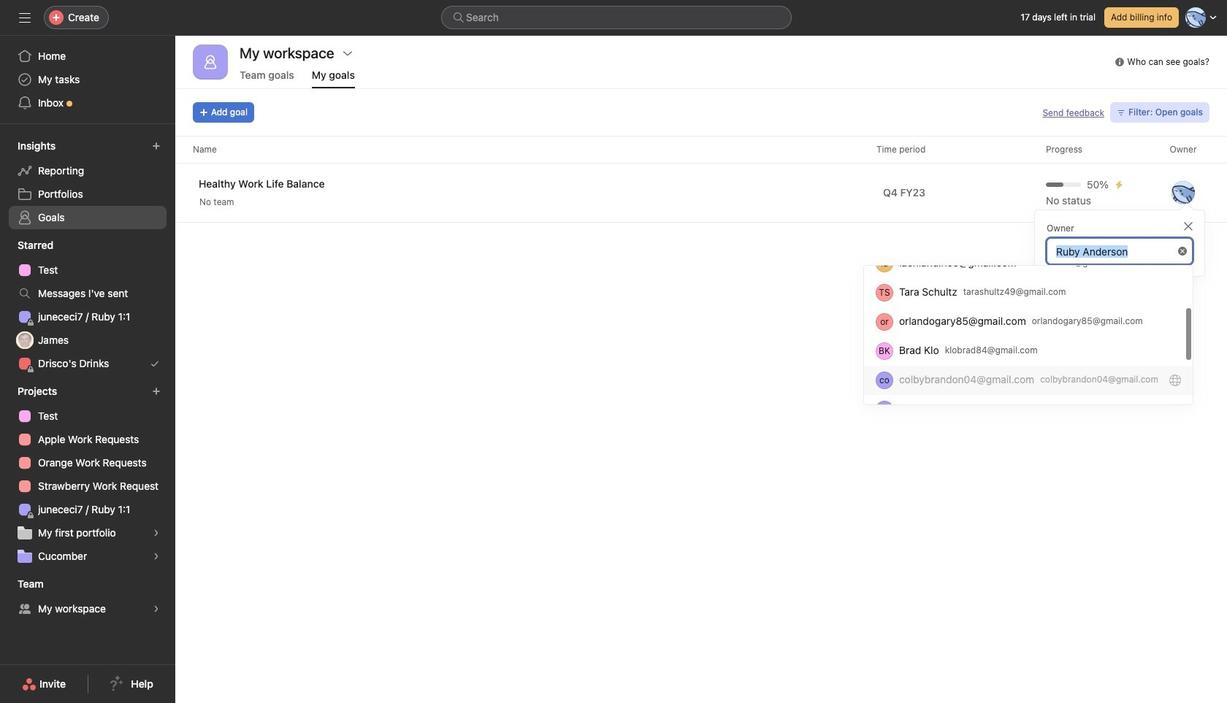Task type: locate. For each thing, give the bounding box(es) containing it.
list box
[[441, 6, 792, 29]]

see details, my workspace image
[[152, 605, 161, 614]]

see details, my first portfolio image
[[152, 529, 161, 538]]

see details, cucomber image
[[152, 552, 161, 561]]

show options image
[[342, 47, 353, 59]]

teams element
[[0, 571, 175, 624]]

toggle owner popover image
[[1172, 181, 1195, 205]]

new insights image
[[152, 142, 161, 150]]

starred element
[[0, 232, 175, 378]]

projects element
[[0, 378, 175, 571]]



Task type: describe. For each thing, give the bounding box(es) containing it.
new project or portfolio image
[[152, 387, 161, 396]]

insights element
[[0, 133, 175, 232]]

global element
[[0, 36, 175, 123]]

Name or email text field
[[1047, 238, 1193, 264]]

close image
[[1183, 221, 1194, 232]]

hide sidebar image
[[19, 12, 31, 23]]

remove image
[[1178, 247, 1187, 256]]



Task type: vqa. For each thing, say whether or not it's contained in the screenshot.
Task name text box inside It's time to update your goal(s) CELL
no



